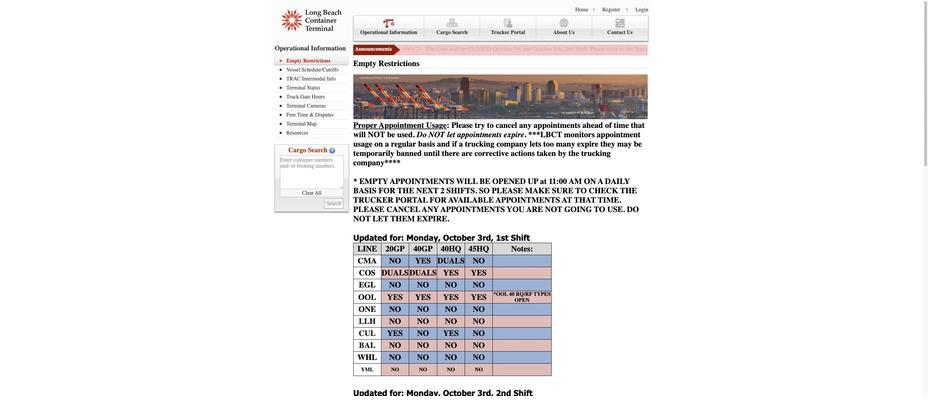 Task type: vqa. For each thing, say whether or not it's contained in the screenshot.


Task type: describe. For each thing, give the bounding box(es) containing it.
1 horizontal spatial operational information
[[360, 29, 417, 35]]

shifts.
[[447, 186, 477, 196]]

details
[[742, 45, 758, 53]]

appointments down the up
[[496, 196, 560, 205]]

let
[[447, 130, 455, 139]]

basis
[[353, 186, 377, 196]]

1 horizontal spatial for
[[430, 196, 447, 205]]

be inside . ***lbct monitors appointment usage on a regular basis and if a trucking company lets too many expire they may be temporarily banned until there are corrective actions taken by the trucking company****
[[634, 139, 642, 149]]

refer
[[607, 45, 618, 53]]

on
[[375, 139, 383, 149]]

notes:
[[511, 245, 533, 254]]

the inside . ***lbct monitors appointment usage on a regular basis and if a trucking company lets too many expire they may be temporarily banned until there are corrective actions taken by the trucking company****
[[569, 149, 579, 158]]

resources link
[[280, 130, 348, 136]]

opened
[[492, 177, 526, 186]]

announcements
[[355, 46, 392, 52]]

please inside : please try to cancel any appointments ahead of time that will not be used.
[[451, 121, 473, 130]]

bal
[[359, 341, 376, 351]]

company
[[497, 139, 528, 149]]

truck inside 'empty restrictions vessel schedule/cutoffs trac intermodal info terminal status truck gate hours terminal cameras free time & disputes terminal map resources'
[[286, 94, 299, 100]]

usage
[[426, 121, 447, 130]]

vessel schedule/cutoffs link
[[280, 67, 348, 73]]

about us
[[553, 29, 575, 35]]

cameras
[[307, 103, 326, 109]]

week.
[[776, 45, 791, 53]]

use.
[[607, 205, 625, 214]]

por​tal
[[396, 196, 428, 205]]

expire.
[[417, 214, 449, 224]]

8th,
[[554, 45, 563, 53]]

login link
[[636, 7, 649, 13]]

:
[[447, 121, 449, 130]]

check
[[589, 186, 618, 196]]

1 horizontal spatial trucking
[[581, 149, 611, 158]]

us for contact us
[[627, 29, 633, 35]]

ahead
[[583, 121, 603, 130]]

about us link
[[536, 17, 592, 36]]

intermodal
[[302, 76, 326, 82]]

1 horizontal spatial be
[[461, 45, 466, 53]]

1 vertical spatial cargo search
[[288, 147, 328, 154]]

further
[[712, 45, 729, 53]]

1 horizontal spatial search
[[452, 29, 468, 35]]

page
[[691, 45, 702, 53]]

be
[[480, 177, 490, 186]]

you
[[507, 205, 525, 214]]

10/1/23
[[403, 45, 421, 53]]

at
[[562, 196, 572, 205]]

restrictions for empty restrictions vessel schedule/cutoffs trac intermodal info terminal status truck gate hours terminal cameras free time & disputes terminal map resources
[[303, 58, 331, 64]]

sure
[[552, 186, 574, 196]]

: please try to cancel any appointments ahead of time that will not be used.
[[353, 121, 645, 139]]

line
[[358, 245, 377, 254]]

menu bar containing empty restrictions
[[275, 57, 352, 138]]

try
[[475, 121, 485, 130]]

trac
[[286, 76, 301, 82]]

trucker portal
[[491, 29, 525, 35]]

2 horizontal spatial october
[[533, 45, 552, 53]]

​whl
[[358, 353, 377, 363]]

basis
[[418, 139, 435, 149]]

all
[[315, 190, 322, 196]]

1 horizontal spatial october
[[493, 45, 512, 53]]

time
[[614, 121, 629, 130]]

at
[[540, 177, 547, 186]]

duals for duals duals
[[382, 269, 409, 278]]

duals for duals
[[437, 257, 465, 266]]

cancel
[[496, 121, 517, 130]]

empty
[[359, 177, 388, 186]]

0 horizontal spatial october
[[443, 233, 475, 243]]

10/1/23 the gate will be closed october 7th and october 8th, 2nd shift. please refer to the truck gate hours web page for further gate details for the week.
[[403, 45, 791, 53]]

proper appointment usage
[[353, 121, 447, 130]]

and inside . ***lbct monitors appointment usage on a regular basis and if a trucking company lets too many expire they may be temporarily banned until there are corrective actions taken by the trucking company****
[[437, 139, 450, 149]]

0 vertical spatial information
[[389, 29, 417, 35]]

2 horizontal spatial gate
[[650, 45, 662, 53]]

0 horizontal spatial trucking
[[465, 139, 495, 149]]

*ool 40 rq/rf types open
[[494, 292, 551, 304]]

next
[[416, 186, 439, 196]]

1 a from the left
[[385, 139, 389, 149]]

1 horizontal spatial truck
[[635, 45, 649, 53]]

closed
[[468, 45, 491, 53]]

1st
[[496, 233, 509, 243]]

40
[[509, 292, 515, 298]]

ool
[[358, 293, 376, 302]]

20gp
[[386, 245, 405, 254]]

up
[[528, 177, 538, 186]]

1 horizontal spatial to
[[594, 205, 605, 214]]

0 horizontal spatial for
[[379, 186, 396, 196]]

​yml
[[361, 367, 374, 373]]

0 vertical spatial please
[[590, 45, 605, 53]]

1 the from the left
[[397, 186, 414, 196]]

so
[[479, 186, 490, 196]]

1 terminal from the top
[[286, 85, 306, 91]]

2 a from the left
[[459, 139, 463, 149]]

1 for from the left
[[704, 45, 711, 53]]

time.
[[598, 196, 621, 205]]

.
[[524, 130, 526, 139]]

for:
[[390, 233, 404, 243]]

temporarily
[[353, 149, 394, 158]]

register
[[603, 7, 620, 13]]

one
[[359, 305, 376, 315]]

login
[[636, 7, 649, 13]]

shift.
[[575, 45, 588, 53]]

are
[[462, 149, 473, 158]]

* empty appointments will be opened up at 11:00 am on a daily basis for the next 2 shifts.  so please make sure to check the trucker por​tal for available appointments at that time. please cancel any appointments you are not going to use.  do not let them expire.
[[353, 177, 639, 224]]

0 horizontal spatial please
[[353, 205, 385, 214]]

1 horizontal spatial to
[[620, 45, 624, 53]]

portal
[[511, 29, 525, 35]]

trucker portal link
[[480, 17, 536, 36]]

0 horizontal spatial to
[[575, 186, 587, 196]]

any
[[422, 205, 439, 214]]

0 vertical spatial cargo search
[[437, 29, 468, 35]]

0 vertical spatial and
[[523, 45, 532, 53]]

be inside : please try to cancel any appointments ahead of time that will not be used.
[[387, 130, 395, 139]]

contact
[[607, 29, 626, 35]]

2
[[441, 186, 445, 196]]

hours inside 'empty restrictions vessel schedule/cutoffs trac intermodal info terminal status truck gate hours terminal cameras free time & disputes terminal map resources'
[[312, 94, 325, 100]]

11:00
[[549, 177, 567, 186]]

not inside : please try to cancel any appointments ahead of time that will not be used.
[[368, 130, 385, 139]]

0 vertical spatial will
[[450, 45, 459, 53]]



Task type: locate. For each thing, give the bounding box(es) containing it.
0 horizontal spatial be
[[387, 130, 395, 139]]

and right 7th
[[523, 45, 532, 53]]

0 horizontal spatial appointments
[[457, 130, 502, 139]]

be
[[461, 45, 466, 53], [387, 130, 395, 139], [634, 139, 642, 149]]

2 horizontal spatial duals
[[437, 257, 465, 266]]

restrictions inside 'empty restrictions vessel schedule/cutoffs trac intermodal info terminal status truck gate hours terminal cameras free time & disputes terminal map resources'
[[303, 58, 331, 64]]

Enter container numbers and/ or booking numbers.  text field
[[280, 156, 344, 189]]

clear all
[[302, 190, 322, 196]]

0 horizontal spatial will
[[353, 130, 366, 139]]

operational information link
[[354, 17, 424, 36]]

1 | from the left
[[594, 7, 595, 13]]

october left 7th
[[493, 45, 512, 53]]

to right refer
[[620, 45, 624, 53]]

1 vertical spatial please
[[451, 121, 473, 130]]

them
[[390, 214, 415, 224]]

operational information up announcements
[[360, 29, 417, 35]]

*ool
[[494, 292, 508, 298]]

2 for from the left
[[759, 45, 766, 53]]

october left 8th,
[[533, 45, 552, 53]]

proper
[[353, 121, 377, 130]]

free
[[286, 112, 296, 118]]

the up cancel at the bottom
[[397, 186, 414, 196]]

2 the from the left
[[620, 186, 637, 196]]

1 vertical spatial to
[[594, 205, 605, 214]]

40hq
[[441, 245, 461, 254]]

1 vertical spatial will
[[353, 130, 366, 139]]

for
[[704, 45, 711, 53], [759, 45, 766, 53]]

schedule/cutoffs
[[301, 67, 339, 73]]

1 vertical spatial and
[[437, 139, 450, 149]]

duals down 40gp
[[410, 269, 437, 278]]

the
[[426, 45, 435, 53]]

0 horizontal spatial a
[[385, 139, 389, 149]]

2 | from the left
[[627, 7, 628, 13]]

1 horizontal spatial expire
[[577, 139, 599, 149]]

1 horizontal spatial gate
[[437, 45, 448, 53]]

trucker
[[353, 196, 394, 205]]

terminal map link
[[280, 121, 348, 127]]

are
[[526, 205, 543, 214]]

please
[[492, 186, 523, 196], [353, 205, 385, 214]]

usage
[[353, 139, 373, 149]]

1 vertical spatial please
[[353, 205, 385, 214]]

do not let appointments expire
[[417, 130, 524, 139]]

gate inside 'empty restrictions vessel schedule/cutoffs trac intermodal info terminal status truck gate hours terminal cameras free time & disputes terminal map resources'
[[300, 94, 310, 100]]

gate left web on the right of the page
[[650, 45, 662, 53]]

0 horizontal spatial and
[[437, 139, 450, 149]]

1 horizontal spatial please
[[492, 186, 523, 196]]

information up empty restrictions link
[[311, 45, 346, 52]]

1 horizontal spatial will
[[450, 45, 459, 53]]

appointment
[[379, 121, 424, 130]]

1 vertical spatial search
[[308, 147, 328, 154]]

0 vertical spatial hours
[[663, 45, 678, 53]]

0 horizontal spatial cargo
[[288, 147, 306, 154]]

1 horizontal spatial cargo search
[[437, 29, 468, 35]]

7th
[[514, 45, 521, 53]]

regular
[[391, 139, 416, 149]]

menu bar containing operational information
[[353, 15, 649, 41]]

0 horizontal spatial the
[[397, 186, 414, 196]]

duals down 40hq
[[437, 257, 465, 266]]

by
[[558, 149, 567, 158]]

us right about
[[569, 29, 575, 35]]

0 vertical spatial truck
[[635, 45, 649, 53]]

operational information
[[360, 29, 417, 35], [275, 45, 346, 52]]

1 horizontal spatial restrictions
[[379, 59, 420, 68]]

2 horizontal spatial the
[[768, 45, 775, 53]]

appointments up corrective at the top right of page
[[457, 130, 502, 139]]

llh
[[359, 317, 376, 327]]

|
[[594, 7, 595, 13], [627, 7, 628, 13]]

3 terminal from the top
[[286, 121, 306, 127]]

a right on in the left of the page
[[385, 139, 389, 149]]

1 vertical spatial menu bar
[[275, 57, 352, 138]]

time
[[297, 112, 308, 118]]

menu bar
[[353, 15, 649, 41], [275, 57, 352, 138]]

going
[[564, 205, 592, 214]]

1 horizontal spatial information
[[389, 29, 417, 35]]

1 us from the left
[[569, 29, 575, 35]]

operational
[[360, 29, 388, 35], [275, 45, 309, 52]]

a
[[598, 177, 603, 186]]

be right may
[[634, 139, 642, 149]]

cma
[[358, 257, 377, 266]]

None submit
[[324, 199, 344, 209]]

trucking down monitors
[[581, 149, 611, 158]]

1 horizontal spatial duals
[[410, 269, 437, 278]]

duals
[[437, 257, 465, 266], [382, 269, 409, 278], [410, 269, 437, 278]]

restrictions up vessel schedule/cutoffs link
[[303, 58, 331, 64]]

1 horizontal spatial operational
[[360, 29, 388, 35]]

the left week.
[[768, 45, 775, 53]]

clear all button
[[280, 189, 344, 197]]

| left login
[[627, 7, 628, 13]]

us for about us
[[569, 29, 575, 35]]

hours up the "cameras"
[[312, 94, 325, 100]]

cancel
[[387, 205, 420, 214]]

1 horizontal spatial empty
[[353, 59, 377, 68]]

of
[[605, 121, 612, 130]]

empty inside 'empty restrictions vessel schedule/cutoffs trac intermodal info terminal status truck gate hours terminal cameras free time & disputes terminal map resources'
[[286, 58, 302, 64]]

0 horizontal spatial please
[[451, 121, 473, 130]]

truck down trac
[[286, 94, 299, 100]]

us inside about us link
[[569, 29, 575, 35]]

web
[[679, 45, 690, 53]]

appointments down shifts.
[[441, 205, 505, 214]]

terminal up free
[[286, 103, 306, 109]]

2 vertical spatial terminal
[[286, 121, 306, 127]]

please right :
[[451, 121, 473, 130]]

empty down announcements
[[353, 59, 377, 68]]

please down basis
[[353, 205, 385, 214]]

0 vertical spatial operational
[[360, 29, 388, 35]]

operational information up empty restrictions link
[[275, 45, 346, 52]]

us right contact
[[627, 29, 633, 35]]

1 vertical spatial information
[[311, 45, 346, 52]]

please up you
[[492, 186, 523, 196]]

not
[[368, 130, 385, 139], [429, 130, 445, 139], [545, 205, 562, 214], [353, 214, 371, 224]]

no
[[389, 257, 401, 266], [473, 257, 485, 266], [389, 281, 401, 290], [417, 281, 429, 290], [445, 281, 457, 290], [473, 281, 485, 290], [389, 305, 401, 315], [417, 305, 429, 315], [445, 305, 457, 315], [473, 305, 485, 315], [389, 317, 401, 327], [417, 317, 429, 327], [445, 317, 457, 327], [389, 341, 401, 351], [417, 341, 429, 351], [445, 341, 457, 351]]

do
[[627, 205, 639, 214]]

3rd,
[[478, 233, 494, 243]]

45hq
[[469, 245, 489, 254]]

restrictions for empty restrictions
[[379, 59, 420, 68]]

egl
[[359, 281, 376, 290]]

yes
[[415, 257, 431, 266], [443, 269, 459, 278], [471, 269, 487, 278], [387, 293, 403, 302], [415, 293, 431, 302], [443, 293, 459, 302], [471, 293, 487, 302], [387, 329, 403, 339], [443, 329, 459, 339]]

***lbct
[[528, 130, 562, 139]]

information up the 10/1/23
[[389, 29, 417, 35]]

if
[[452, 139, 457, 149]]

truck gate hours link
[[280, 94, 348, 100]]

expire
[[504, 130, 524, 139], [577, 139, 599, 149]]

please left refer
[[590, 45, 605, 53]]

1 horizontal spatial for
[[759, 45, 766, 53]]

1 horizontal spatial appointments
[[534, 121, 581, 130]]

clear
[[302, 190, 314, 196]]

0 horizontal spatial cargo search
[[288, 147, 328, 154]]

october up 40hq
[[443, 233, 475, 243]]

appointments up por​tal
[[390, 177, 454, 186]]

hours left web on the right of the page
[[663, 45, 678, 53]]

0 horizontal spatial us
[[569, 29, 575, 35]]

open
[[515, 298, 530, 304]]

types
[[534, 292, 551, 298]]

0 vertical spatial to
[[575, 186, 587, 196]]

0 horizontal spatial duals
[[382, 269, 409, 278]]

0 horizontal spatial information
[[311, 45, 346, 52]]

may
[[617, 139, 632, 149]]

that
[[574, 196, 596, 205]]

appointments up too on the right
[[534, 121, 581, 130]]

1 horizontal spatial us
[[627, 29, 633, 35]]

a
[[385, 139, 389, 149], [459, 139, 463, 149]]

operational up announcements
[[360, 29, 388, 35]]

too
[[543, 139, 554, 149]]

40gp
[[414, 245, 433, 254]]

0 vertical spatial terminal
[[286, 85, 306, 91]]

0 horizontal spatial for
[[704, 45, 711, 53]]

1 vertical spatial to
[[487, 121, 494, 130]]

0 vertical spatial to
[[620, 45, 624, 53]]

the right refer
[[626, 45, 633, 53]]

appointments inside : please try to cancel any appointments ahead of time that will not be used.
[[534, 121, 581, 130]]

the right by
[[569, 149, 579, 158]]

empty for empty restrictions
[[353, 59, 377, 68]]

empty for empty restrictions vessel schedule/cutoffs trac intermodal info terminal status truck gate hours terminal cameras free time & disputes terminal map resources
[[286, 58, 302, 64]]

0 vertical spatial operational information
[[360, 29, 417, 35]]

1 horizontal spatial cargo
[[437, 29, 451, 35]]

make
[[525, 186, 550, 196]]

0 horizontal spatial truck
[[286, 94, 299, 100]]

0 horizontal spatial restrictions
[[303, 58, 331, 64]]

map
[[307, 121, 317, 127]]

duals duals
[[382, 269, 437, 278]]

0 horizontal spatial hours
[[312, 94, 325, 100]]

0 horizontal spatial gate
[[300, 94, 310, 100]]

expire inside . ***lbct monitors appointment usage on a regular basis and if a trucking company lets too many expire they may be temporarily banned until there are corrective actions taken by the trucking company****
[[577, 139, 599, 149]]

be left closed
[[461, 45, 466, 53]]

the up do
[[620, 186, 637, 196]]

1 horizontal spatial a
[[459, 139, 463, 149]]

gate right 'the'
[[437, 45, 448, 53]]

0 horizontal spatial operational information
[[275, 45, 346, 52]]

for up 'expire.'
[[430, 196, 447, 205]]

october
[[493, 45, 512, 53], [533, 45, 552, 53], [443, 233, 475, 243]]

2 horizontal spatial be
[[634, 139, 642, 149]]

1 horizontal spatial the
[[620, 186, 637, 196]]

1 vertical spatial truck
[[286, 94, 299, 100]]

be left used.
[[387, 130, 395, 139]]

to
[[575, 186, 587, 196], [594, 205, 605, 214]]

resources
[[286, 130, 308, 136]]

0 vertical spatial menu bar
[[353, 15, 649, 41]]

us
[[569, 29, 575, 35], [627, 29, 633, 35]]

0 horizontal spatial search
[[308, 147, 328, 154]]

shift
[[511, 233, 530, 243]]

taken
[[537, 149, 556, 158]]

0 vertical spatial please
[[492, 186, 523, 196]]

1 horizontal spatial |
[[627, 7, 628, 13]]

0 horizontal spatial to
[[487, 121, 494, 130]]

terminal down trac
[[286, 85, 306, 91]]

0 horizontal spatial empty
[[286, 58, 302, 64]]

2 us from the left
[[627, 29, 633, 35]]

0 vertical spatial cargo
[[437, 29, 451, 35]]

1 vertical spatial hours
[[312, 94, 325, 100]]

trucking down the "try"
[[465, 139, 495, 149]]

used.
[[397, 130, 415, 139]]

will inside : please try to cancel any appointments ahead of time that will not be used.
[[353, 130, 366, 139]]

terminal up resources
[[286, 121, 306, 127]]

to left use.
[[594, 205, 605, 214]]

lets
[[530, 139, 541, 149]]

| right home link at top
[[594, 7, 595, 13]]

available
[[448, 196, 494, 205]]

1 horizontal spatial hours
[[663, 45, 678, 53]]

terminal
[[286, 85, 306, 91], [286, 103, 306, 109], [286, 121, 306, 127]]

to right the "try"
[[487, 121, 494, 130]]

and left if
[[437, 139, 450, 149]]

will down the cargo search link
[[450, 45, 459, 53]]

status
[[307, 85, 320, 91]]

truck right refer
[[635, 45, 649, 53]]

empty up vessel
[[286, 58, 302, 64]]

restrictions down the 10/1/23
[[379, 59, 420, 68]]

about
[[553, 29, 568, 35]]

1 horizontal spatial please
[[590, 45, 605, 53]]

to inside : please try to cancel any appointments ahead of time that will not be used.
[[487, 121, 494, 130]]

for right page
[[704, 45, 711, 53]]

0 horizontal spatial |
[[594, 7, 595, 13]]

0 horizontal spatial menu bar
[[275, 57, 352, 138]]

2 terminal from the top
[[286, 103, 306, 109]]

gate down status
[[300, 94, 310, 100]]

1 horizontal spatial and
[[523, 45, 532, 53]]

corrective
[[475, 149, 509, 158]]

1 vertical spatial cargo
[[288, 147, 306, 154]]

us inside contact us link
[[627, 29, 633, 35]]

1 horizontal spatial menu bar
[[353, 15, 649, 41]]

a right if
[[459, 139, 463, 149]]

register link
[[603, 7, 620, 13]]

. ***lbct monitors appointment usage on a regular basis and if a trucking company lets too many expire they may be temporarily banned until there are corrective actions taken by the trucking company****
[[353, 130, 642, 168]]

1 vertical spatial terminal
[[286, 103, 306, 109]]

1 vertical spatial operational
[[275, 45, 309, 52]]

will left on in the left of the page
[[353, 130, 366, 139]]

trucker
[[491, 29, 510, 35]]

0 horizontal spatial operational
[[275, 45, 309, 52]]

1 vertical spatial operational information
[[275, 45, 346, 52]]

duals down "20gp"
[[382, 269, 409, 278]]

for right basis
[[379, 186, 396, 196]]

until
[[424, 149, 440, 158]]

to right at at right
[[575, 186, 587, 196]]

search
[[452, 29, 468, 35], [308, 147, 328, 154]]

0 vertical spatial search
[[452, 29, 468, 35]]

that
[[631, 121, 645, 130]]

0 horizontal spatial expire
[[504, 130, 524, 139]]

0 horizontal spatial the
[[569, 149, 579, 158]]

1 horizontal spatial the
[[626, 45, 633, 53]]

for right details
[[759, 45, 766, 53]]

operational up vessel
[[275, 45, 309, 52]]

they
[[601, 139, 615, 149]]



